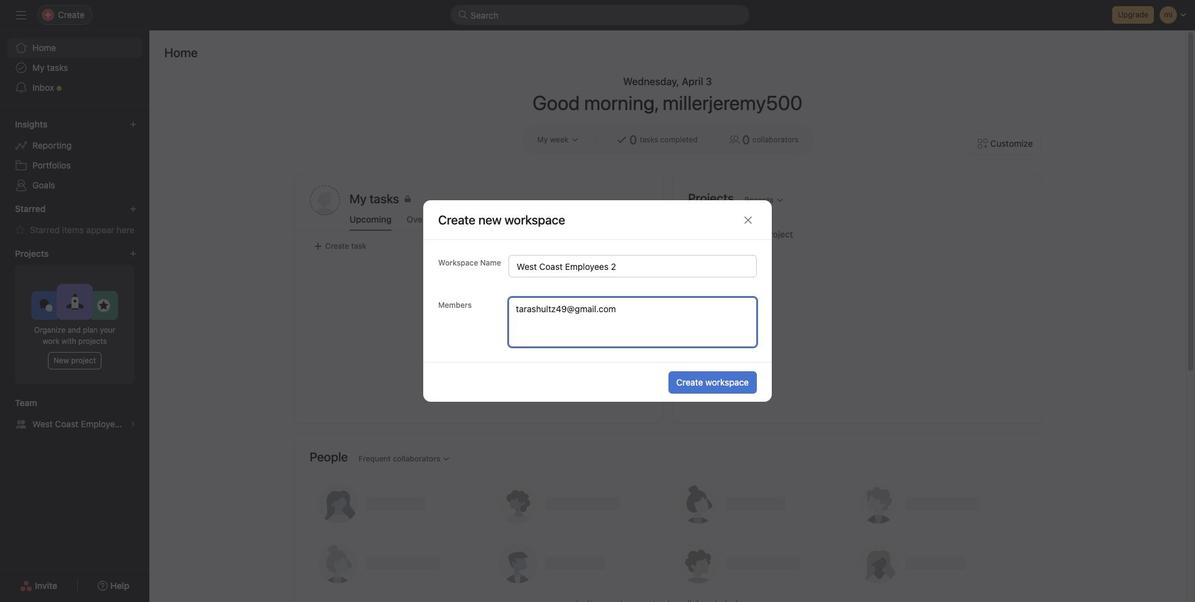 Task type: vqa. For each thing, say whether or not it's contained in the screenshot.
SEE DETAILS, MY WORKSPACE image
no



Task type: locate. For each thing, give the bounding box(es) containing it.
dialog
[[423, 200, 772, 402]]

None text field
[[509, 255, 757, 278]]

prominent image
[[458, 10, 468, 20]]

projects element
[[0, 243, 149, 392]]

teams element
[[0, 392, 149, 437]]

close this dialog image
[[743, 215, 753, 225]]



Task type: describe. For each thing, give the bounding box(es) containing it.
name@company.com, … text field
[[514, 301, 750, 316]]

add profile photo image
[[310, 185, 340, 215]]

global element
[[0, 30, 149, 105]]

insights element
[[0, 113, 149, 198]]

hide sidebar image
[[16, 10, 26, 20]]

starred element
[[0, 198, 149, 243]]



